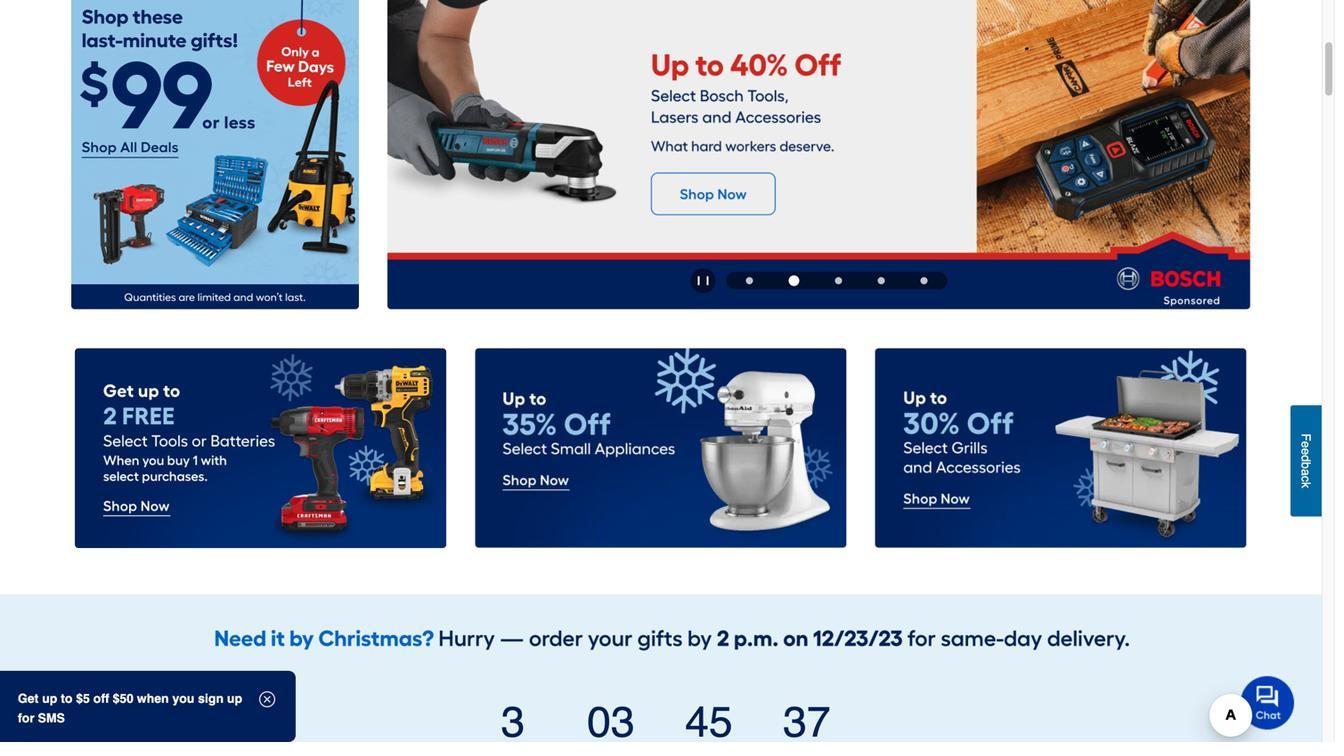 Task type: vqa. For each thing, say whether or not it's contained in the screenshot.
a
yes



Task type: describe. For each thing, give the bounding box(es) containing it.
you
[[172, 692, 194, 706]]

k
[[1299, 482, 1313, 489]]

f e e d b a c k button
[[1291, 406, 1322, 517]]

arrow right image
[[1217, 154, 1235, 171]]

chat invite button image
[[1241, 676, 1295, 730]]

1 up from the left
[[42, 692, 57, 706]]

scroll to item #4 element
[[860, 277, 903, 284]]

scroll to item #5 element
[[903, 277, 945, 284]]

d
[[1299, 455, 1313, 462]]

get up to $5 off $50 when you sign up for sms
[[18, 692, 242, 726]]

scroll to item #2 element
[[771, 275, 817, 286]]

1 e from the top
[[1299, 441, 1313, 448]]

scroll to item #1 element
[[728, 277, 771, 284]]

f e e d b a c k
[[1299, 434, 1313, 489]]

$50
[[113, 692, 134, 706]]

sign
[[198, 692, 224, 706]]

to
[[61, 692, 73, 706]]

sms
[[38, 712, 65, 726]]

hurry — order your gifts by 2 p m on 12/23/23 for same-day delivery. image
[[71, 609, 1250, 653]]

get
[[18, 692, 39, 706]]

up to 35 percent off select small appliances. image
[[475, 349, 847, 549]]

up to 30 percent off select grills and accessories. image
[[875, 349, 1247, 549]]



Task type: locate. For each thing, give the bounding box(es) containing it.
1 horizontal spatial up
[[227, 692, 242, 706]]

arrow left image
[[403, 154, 420, 171]]

2 e from the top
[[1299, 448, 1313, 455]]

e
[[1299, 441, 1313, 448], [1299, 448, 1313, 455]]

c
[[1299, 476, 1313, 482]]

get up to 2 free select tools or batteries when you buy 1 with select purchases. image
[[75, 349, 447, 548]]

e up d
[[1299, 441, 1313, 448]]

2 up from the left
[[227, 692, 242, 706]]

f
[[1299, 434, 1313, 441]]

when
[[137, 692, 169, 706]]

scroll to item #3 element
[[817, 277, 860, 284]]

shop these last-minute gifts. $99 or less. quantities are limited and won't last. image
[[71, 0, 359, 309]]

up
[[42, 692, 57, 706], [227, 692, 242, 706]]

advertisement region
[[387, 0, 1250, 313]]

$5
[[76, 692, 90, 706]]

up left the to
[[42, 692, 57, 706]]

off
[[93, 692, 109, 706]]

for
[[18, 712, 34, 726]]

e up b
[[1299, 448, 1313, 455]]

0 horizontal spatial up
[[42, 692, 57, 706]]

a
[[1299, 469, 1313, 476]]

up right sign
[[227, 692, 242, 706]]

b
[[1299, 462, 1313, 469]]

timer
[[461, 700, 860, 743]]



